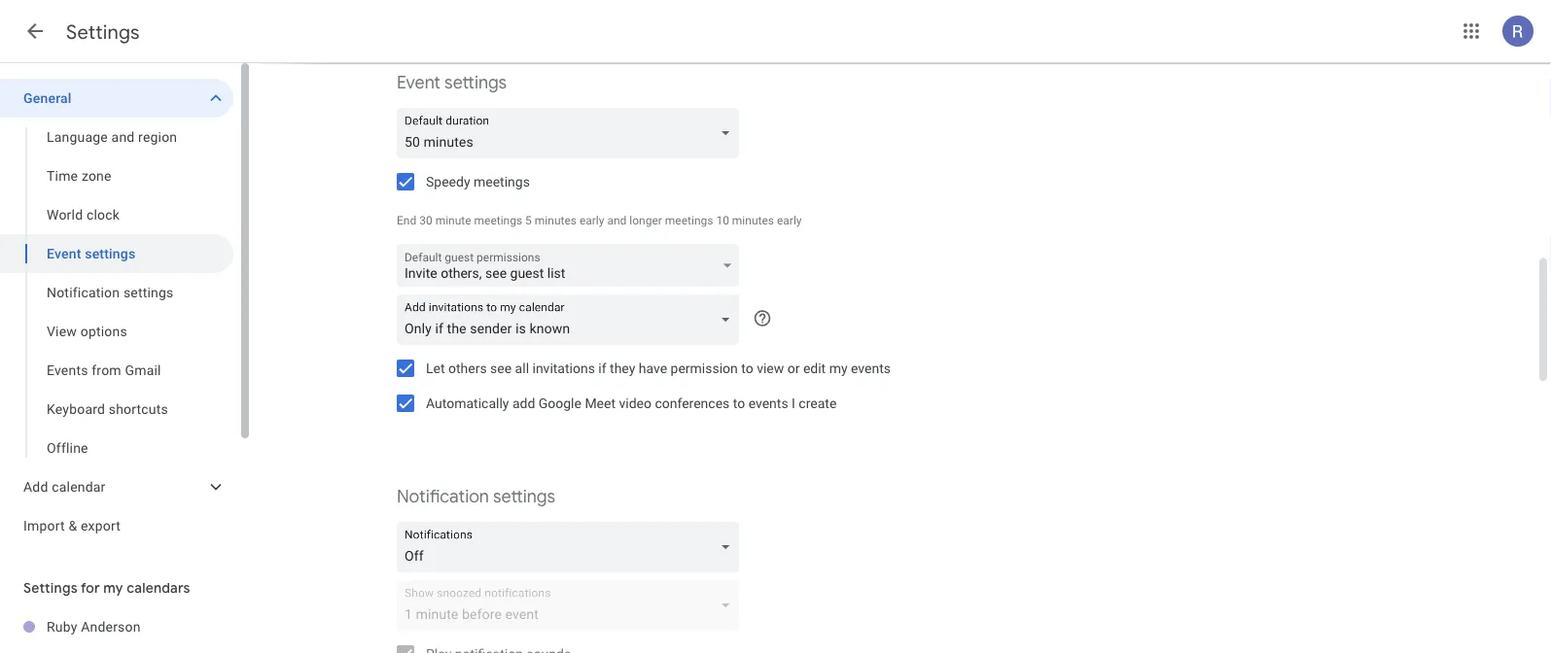 Task type: locate. For each thing, give the bounding box(es) containing it.
settings for my calendars
[[23, 580, 190, 597]]

early right 10
[[777, 214, 802, 228]]

0 horizontal spatial notification
[[47, 285, 120, 301]]

general tree item
[[0, 79, 233, 118]]

calendar
[[52, 479, 106, 495]]

my right for
[[103, 580, 123, 597]]

1 horizontal spatial minutes
[[732, 214, 774, 228]]

clock
[[86, 207, 120, 223]]

0 horizontal spatial my
[[103, 580, 123, 597]]

30
[[419, 214, 433, 228]]

settings for settings
[[66, 19, 140, 44]]

guest up others,
[[445, 251, 474, 265]]

group
[[0, 118, 233, 468]]

guest down permissions
[[510, 265, 544, 281]]

0 vertical spatial and
[[111, 129, 135, 145]]

settings up general "tree item" on the top left
[[66, 19, 140, 44]]

events
[[851, 360, 891, 376], [749, 395, 789, 412]]

0 vertical spatial notification
[[47, 285, 120, 301]]

automatically
[[426, 395, 509, 412]]

&
[[69, 518, 77, 534]]

early
[[580, 214, 605, 228], [777, 214, 802, 228]]

0 horizontal spatial guest
[[445, 251, 474, 265]]

1 horizontal spatial early
[[777, 214, 802, 228]]

my right edit
[[830, 360, 848, 376]]

1 vertical spatial events
[[749, 395, 789, 412]]

view options
[[47, 323, 127, 340]]

meet
[[585, 395, 616, 412]]

permission
[[671, 360, 738, 376]]

and left region
[[111, 129, 135, 145]]

notification settings
[[47, 285, 174, 301], [397, 486, 556, 508]]

see left all
[[490, 360, 512, 376]]

1 vertical spatial event
[[47, 246, 81, 262]]

notification
[[47, 285, 120, 301], [397, 486, 489, 508]]

notification inside group
[[47, 285, 120, 301]]

0 horizontal spatial events
[[749, 395, 789, 412]]

0 horizontal spatial early
[[580, 214, 605, 228]]

speedy meetings
[[426, 174, 530, 190]]

and
[[111, 129, 135, 145], [607, 214, 627, 228]]

list
[[548, 265, 566, 281]]

1 horizontal spatial my
[[830, 360, 848, 376]]

gmail
[[125, 362, 161, 378]]

notification settings up options
[[47, 285, 174, 301]]

invitations
[[533, 360, 595, 376]]

to
[[742, 360, 754, 376], [733, 395, 745, 412]]

0 vertical spatial event settings
[[397, 72, 507, 94]]

1 vertical spatial notification
[[397, 486, 489, 508]]

events left i
[[749, 395, 789, 412]]

add
[[23, 479, 48, 495]]

to left the 'view'
[[742, 360, 754, 376]]

view
[[47, 323, 77, 340]]

event inside group
[[47, 246, 81, 262]]

None field
[[397, 108, 747, 159], [397, 295, 747, 345], [397, 522, 747, 573], [397, 108, 747, 159], [397, 295, 747, 345], [397, 522, 747, 573]]

0 vertical spatial my
[[830, 360, 848, 376]]

0 horizontal spatial and
[[111, 129, 135, 145]]

1 vertical spatial settings
[[23, 580, 78, 597]]

0 horizontal spatial event settings
[[47, 246, 136, 262]]

minutes right 10
[[732, 214, 774, 228]]

tree
[[0, 79, 233, 546]]

and left the 'longer'
[[607, 214, 627, 228]]

notification settings down automatically
[[397, 486, 556, 508]]

early up invite others, see guest list dropdown button
[[580, 214, 605, 228]]

see
[[485, 265, 507, 281], [490, 360, 512, 376]]

zone
[[82, 168, 112, 184]]

tree containing general
[[0, 79, 233, 546]]

1 horizontal spatial guest
[[510, 265, 544, 281]]

meetings left 10
[[665, 214, 714, 228]]

1 horizontal spatial and
[[607, 214, 627, 228]]

1 vertical spatial my
[[103, 580, 123, 597]]

event settings
[[397, 72, 507, 94], [47, 246, 136, 262]]

settings
[[66, 19, 140, 44], [23, 580, 78, 597]]

minutes right 5 at the top of page
[[535, 214, 577, 228]]

0 vertical spatial settings
[[66, 19, 140, 44]]

0 vertical spatial see
[[485, 265, 507, 281]]

0 horizontal spatial minutes
[[535, 214, 577, 228]]

1 vertical spatial and
[[607, 214, 627, 228]]

0 horizontal spatial event
[[47, 246, 81, 262]]

see down permissions
[[485, 265, 507, 281]]

settings
[[445, 72, 507, 94], [85, 246, 136, 262], [123, 285, 174, 301], [493, 486, 556, 508]]

0 vertical spatial notification settings
[[47, 285, 174, 301]]

permissions
[[477, 251, 541, 265]]

for
[[81, 580, 100, 597]]

settings heading
[[66, 19, 140, 44]]

1 vertical spatial event settings
[[47, 246, 136, 262]]

minutes
[[535, 214, 577, 228], [732, 214, 774, 228]]

notification up view options at left
[[47, 285, 120, 301]]

1 horizontal spatial event
[[397, 72, 441, 94]]

events right edit
[[851, 360, 891, 376]]

1 horizontal spatial events
[[851, 360, 891, 376]]

notification down automatically
[[397, 486, 489, 508]]

my
[[830, 360, 848, 376], [103, 580, 123, 597]]

import
[[23, 518, 65, 534]]

0 vertical spatial event
[[397, 72, 441, 94]]

event
[[397, 72, 441, 94], [47, 246, 81, 262]]

end 30 minute meetings 5 minutes early and longer meetings 10 minutes early
[[397, 214, 802, 228]]

keyboard
[[47, 401, 105, 417]]

1 horizontal spatial notification settings
[[397, 486, 556, 508]]

longer
[[630, 214, 662, 228]]

to right conferences
[[733, 395, 745, 412]]

meetings
[[474, 174, 530, 190], [474, 214, 523, 228], [665, 214, 714, 228]]

speedy
[[426, 174, 470, 190]]

options
[[80, 323, 127, 340]]

settings left for
[[23, 580, 78, 597]]

guest
[[445, 251, 474, 265], [510, 265, 544, 281]]

1 minutes from the left
[[535, 214, 577, 228]]



Task type: vqa. For each thing, say whether or not it's contained in the screenshot.
top 7 PM
no



Task type: describe. For each thing, give the bounding box(es) containing it.
go back image
[[23, 19, 47, 43]]

2 early from the left
[[777, 214, 802, 228]]

language and region
[[47, 129, 177, 145]]

ruby anderson tree item
[[0, 608, 233, 647]]

add calendar
[[23, 479, 106, 495]]

all
[[515, 360, 529, 376]]

video
[[619, 395, 652, 412]]

0 vertical spatial to
[[742, 360, 754, 376]]

ruby
[[47, 619, 77, 635]]

1 vertical spatial notification settings
[[397, 486, 556, 508]]

have
[[639, 360, 667, 376]]

language
[[47, 129, 108, 145]]

invite others, see guest list button
[[397, 245, 739, 292]]

others,
[[441, 265, 482, 281]]

or
[[788, 360, 800, 376]]

meetings up 5 at the top of page
[[474, 174, 530, 190]]

from
[[92, 362, 121, 378]]

1 horizontal spatial notification
[[397, 486, 489, 508]]

shortcuts
[[109, 401, 168, 417]]

region
[[138, 129, 177, 145]]

default
[[405, 251, 442, 265]]

world
[[47, 207, 83, 223]]

2 minutes from the left
[[732, 214, 774, 228]]

keyboard shortcuts
[[47, 401, 168, 417]]

conferences
[[655, 395, 730, 412]]

view
[[757, 360, 784, 376]]

let
[[426, 360, 445, 376]]

minute
[[435, 214, 471, 228]]

if
[[599, 360, 607, 376]]

general
[[23, 90, 72, 106]]

settings for settings for my calendars
[[23, 580, 78, 597]]

5
[[525, 214, 532, 228]]

end
[[397, 214, 417, 228]]

see inside default guest permissions invite others, see guest list
[[485, 265, 507, 281]]

time
[[47, 168, 78, 184]]

events from gmail
[[47, 362, 161, 378]]

others
[[448, 360, 487, 376]]

invite
[[405, 265, 437, 281]]

1 vertical spatial see
[[490, 360, 512, 376]]

they
[[610, 360, 636, 376]]

1 horizontal spatial event settings
[[397, 72, 507, 94]]

calendars
[[127, 580, 190, 597]]

automatically add google meet video conferences to events i create
[[426, 395, 837, 412]]

add
[[513, 395, 535, 412]]

time zone
[[47, 168, 112, 184]]

0 vertical spatial events
[[851, 360, 891, 376]]

i
[[792, 395, 796, 412]]

import & export
[[23, 518, 121, 534]]

world clock
[[47, 207, 120, 223]]

0 horizontal spatial notification settings
[[47, 285, 174, 301]]

1 early from the left
[[580, 214, 605, 228]]

google
[[539, 395, 582, 412]]

anderson
[[81, 619, 141, 635]]

10
[[716, 214, 730, 228]]

meetings left 5 at the top of page
[[474, 214, 523, 228]]

create
[[799, 395, 837, 412]]

group containing language and region
[[0, 118, 233, 468]]

ruby anderson
[[47, 619, 141, 635]]

events
[[47, 362, 88, 378]]

and inside group
[[111, 129, 135, 145]]

1 vertical spatial to
[[733, 395, 745, 412]]

default guest permissions invite others, see guest list
[[405, 251, 566, 281]]

export
[[81, 518, 121, 534]]

event settings inside group
[[47, 246, 136, 262]]

let others see all invitations if they have permission to view or edit my events
[[426, 360, 891, 376]]

offline
[[47, 440, 88, 456]]

edit
[[803, 360, 826, 376]]



